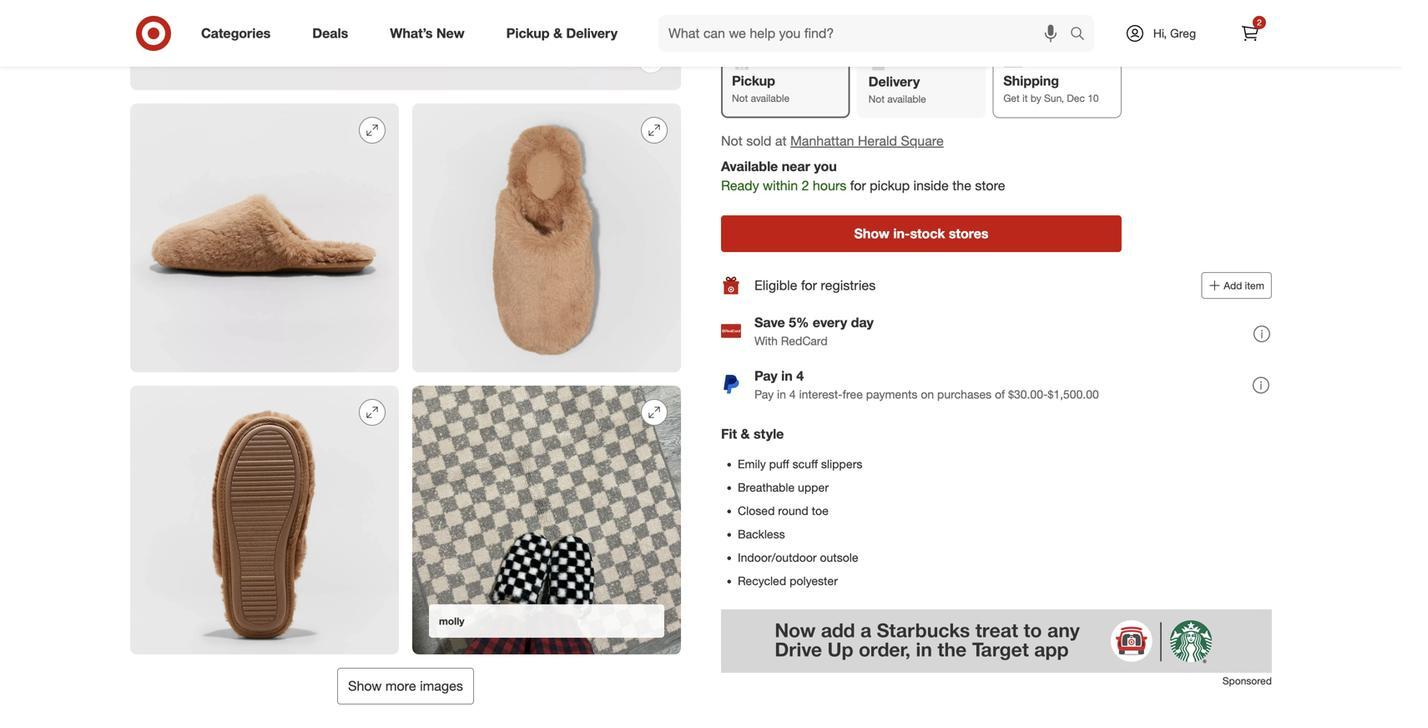 Task type: vqa. For each thing, say whether or not it's contained in the screenshot.
Robo
no



Task type: describe. For each thing, give the bounding box(es) containing it.
0 vertical spatial in
[[782, 368, 793, 384]]

new
[[437, 25, 465, 41]]

emily
[[738, 457, 766, 471]]

categories
[[201, 25, 271, 41]]

you
[[814, 158, 837, 175]]

fit
[[721, 426, 737, 442]]

add item button
[[1202, 272, 1272, 299]]

backless
[[738, 527, 785, 541]]

upper
[[798, 480, 829, 495]]

more
[[386, 678, 416, 694]]

puff
[[769, 457, 790, 471]]

& for pickup
[[554, 25, 563, 41]]

women's emily puff scuff slippers - stars above™, 4 of 12 image
[[130, 386, 399, 655]]

not sold at manhattan herald square
[[721, 133, 944, 149]]

manhattan herald square button
[[791, 131, 944, 150]]

what's new
[[390, 25, 465, 41]]

by
[[1031, 92, 1042, 105]]

available for delivery
[[888, 93, 926, 105]]

stores
[[949, 225, 989, 242]]

polyester
[[790, 573, 838, 588]]

near
[[782, 158, 811, 175]]

closed
[[738, 503, 775, 518]]

$1,500.00
[[1048, 387, 1099, 402]]

day
[[851, 314, 874, 331]]

images
[[420, 678, 463, 694]]

deals link
[[298, 15, 369, 52]]

with
[[755, 333, 778, 348]]

every
[[813, 314, 848, 331]]

for inside available near you ready within 2 hours for pickup inside the store
[[850, 177, 866, 194]]

shipping get it by sun, dec 10
[[1004, 73, 1099, 105]]

categories link
[[187, 15, 292, 52]]

hi,
[[1154, 26, 1167, 40]]

herald
[[858, 133, 897, 149]]

sold
[[747, 133, 772, 149]]

closed round toe
[[738, 503, 829, 518]]

greg
[[1171, 26, 1196, 40]]

advertisement region
[[721, 609, 1272, 673]]

1 vertical spatial 4
[[790, 387, 796, 402]]

fit & style
[[721, 426, 784, 442]]

pickup not available
[[732, 73, 790, 105]]

1 horizontal spatial 2
[[1257, 17, 1262, 28]]

available for pickup
[[751, 92, 790, 105]]

registries
[[821, 277, 876, 293]]

image gallery element
[[130, 0, 681, 705]]

show for show more images
[[348, 678, 382, 694]]

redcard
[[781, 333, 828, 348]]

recycled polyester
[[738, 573, 838, 588]]

1 vertical spatial for
[[801, 277, 817, 293]]

breathable
[[738, 480, 795, 495]]

search button
[[1063, 15, 1103, 55]]

available
[[721, 158, 778, 175]]

at
[[775, 133, 787, 149]]

2 pay from the top
[[755, 387, 774, 402]]

show in-stock stores button
[[721, 215, 1122, 252]]

dec
[[1067, 92, 1085, 105]]

available near you ready within 2 hours for pickup inside the store
[[721, 158, 1006, 194]]

add
[[1224, 279, 1243, 292]]

what's
[[390, 25, 433, 41]]

& for fit
[[741, 426, 750, 442]]

on
[[921, 387, 934, 402]]

save
[[755, 314, 785, 331]]

eligible for registries
[[755, 277, 876, 293]]

free
[[843, 387, 863, 402]]

women's emily puff scuff slippers - stars above™, 1 of 12 image
[[130, 0, 681, 90]]

10
[[1088, 92, 1099, 105]]

deals
[[312, 25, 348, 41]]

it
[[1023, 92, 1028, 105]]

search
[[1063, 27, 1103, 43]]

women's emily puff scuff slippers - stars above™, 2 of 12 image
[[130, 104, 399, 372]]

stock
[[910, 225, 945, 242]]



Task type: locate. For each thing, give the bounding box(es) containing it.
0 horizontal spatial pickup
[[506, 25, 550, 41]]

emily puff scuff slippers
[[738, 457, 863, 471]]

1 vertical spatial show
[[348, 678, 382, 694]]

& inside "link"
[[554, 25, 563, 41]]

1 horizontal spatial 4
[[797, 368, 804, 384]]

sun,
[[1045, 92, 1064, 105]]

1 vertical spatial 2
[[802, 177, 809, 194]]

4 left interest-
[[790, 387, 796, 402]]

0 vertical spatial &
[[554, 25, 563, 41]]

sponsored
[[1223, 674, 1272, 687]]

pickup inside pickup not available
[[732, 73, 776, 89]]

photo from molly, 5 of 12 image
[[412, 386, 681, 655]]

2 down the near
[[802, 177, 809, 194]]

shipping
[[1004, 73, 1060, 89]]

not
[[732, 92, 748, 105], [869, 93, 885, 105], [721, 133, 743, 149]]

1 horizontal spatial show
[[854, 225, 890, 242]]

0 horizontal spatial available
[[751, 92, 790, 105]]

pay
[[755, 368, 778, 384], [755, 387, 774, 402]]

what's new link
[[376, 15, 486, 52]]

0 horizontal spatial for
[[801, 277, 817, 293]]

1 vertical spatial pay
[[755, 387, 774, 402]]

1 vertical spatial pickup
[[732, 73, 776, 89]]

show left the more
[[348, 678, 382, 694]]

show in-stock stores
[[854, 225, 989, 242]]

available up square
[[888, 93, 926, 105]]

pickup right new
[[506, 25, 550, 41]]

$30.00-
[[1009, 387, 1048, 402]]

What can we help you find? suggestions appear below search field
[[659, 15, 1074, 52]]

for
[[850, 177, 866, 194], [801, 277, 817, 293]]

2 link
[[1232, 15, 1269, 52]]

not inside pickup not available
[[732, 92, 748, 105]]

in-
[[894, 225, 910, 242]]

show inside button
[[348, 678, 382, 694]]

0 vertical spatial pay
[[755, 368, 778, 384]]

0 vertical spatial pickup
[[506, 25, 550, 41]]

add item
[[1224, 279, 1265, 292]]

available inside pickup not available
[[751, 92, 790, 105]]

show left in-
[[854, 225, 890, 242]]

pickup up sold on the top right of page
[[732, 73, 776, 89]]

round
[[778, 503, 809, 518]]

&
[[554, 25, 563, 41], [741, 426, 750, 442]]

molly
[[439, 615, 465, 627]]

available up at
[[751, 92, 790, 105]]

square
[[901, 133, 944, 149]]

recycled
[[738, 573, 787, 588]]

0 vertical spatial show
[[854, 225, 890, 242]]

2 inside available near you ready within 2 hours for pickup inside the store
[[802, 177, 809, 194]]

pay up style on the right
[[755, 387, 774, 402]]

1 horizontal spatial pickup
[[732, 73, 776, 89]]

in down redcard
[[782, 368, 793, 384]]

2 right greg
[[1257, 17, 1262, 28]]

slippers
[[821, 457, 863, 471]]

0 horizontal spatial delivery
[[566, 25, 618, 41]]

delivery inside pickup & delivery "link"
[[566, 25, 618, 41]]

indoor/outdoor outsole
[[738, 550, 859, 565]]

hours
[[813, 177, 847, 194]]

pay in 4 pay in 4 interest-free payments on purchases of $30.00-$1,500.00
[[755, 368, 1099, 402]]

not for pickup
[[732, 92, 748, 105]]

outsole
[[820, 550, 859, 565]]

not for delivery
[[869, 93, 885, 105]]

women's emily puff scuff slippers - stars above™, 3 of 12 image
[[412, 104, 681, 372]]

1 horizontal spatial available
[[888, 93, 926, 105]]

breathable upper
[[738, 480, 829, 495]]

0 horizontal spatial &
[[554, 25, 563, 41]]

delivery not available
[[869, 74, 926, 105]]

inside
[[914, 177, 949, 194]]

purchases
[[938, 387, 992, 402]]

1 vertical spatial delivery
[[869, 74, 920, 90]]

store
[[975, 177, 1006, 194]]

available inside delivery not available
[[888, 93, 926, 105]]

hi, greg
[[1154, 26, 1196, 40]]

0 horizontal spatial 2
[[802, 177, 809, 194]]

0 horizontal spatial 4
[[790, 387, 796, 402]]

get
[[1004, 92, 1020, 105]]

1 vertical spatial in
[[777, 387, 786, 402]]

pay down with
[[755, 368, 778, 384]]

pickup & delivery
[[506, 25, 618, 41]]

show more images button
[[337, 668, 474, 705]]

show more images
[[348, 678, 463, 694]]

show
[[854, 225, 890, 242], [348, 678, 382, 694]]

save 5% every day with redcard
[[755, 314, 874, 348]]

1 horizontal spatial delivery
[[869, 74, 920, 90]]

in left interest-
[[777, 387, 786, 402]]

style
[[754, 426, 784, 442]]

item
[[1245, 279, 1265, 292]]

5%
[[789, 314, 809, 331]]

indoor/outdoor
[[738, 550, 817, 565]]

0 vertical spatial 4
[[797, 368, 804, 384]]

of
[[995, 387, 1005, 402]]

not left sold on the top right of page
[[721, 133, 743, 149]]

eligible
[[755, 277, 798, 293]]

manhattan
[[791, 133, 854, 149]]

pickup for &
[[506, 25, 550, 41]]

0 horizontal spatial show
[[348, 678, 382, 694]]

interest-
[[799, 387, 843, 402]]

1 horizontal spatial for
[[850, 177, 866, 194]]

within
[[763, 177, 798, 194]]

available
[[751, 92, 790, 105], [888, 93, 926, 105]]

pickup & delivery link
[[492, 15, 639, 52]]

pickup for not
[[732, 73, 776, 89]]

0 vertical spatial 2
[[1257, 17, 1262, 28]]

show for show in-stock stores
[[854, 225, 890, 242]]

delivery
[[566, 25, 618, 41], [869, 74, 920, 90]]

0 vertical spatial for
[[850, 177, 866, 194]]

for right hours
[[850, 177, 866, 194]]

1 horizontal spatial &
[[741, 426, 750, 442]]

ready
[[721, 177, 759, 194]]

toe
[[812, 503, 829, 518]]

4 up interest-
[[797, 368, 804, 384]]

4
[[797, 368, 804, 384], [790, 387, 796, 402]]

pickup inside "link"
[[506, 25, 550, 41]]

0 vertical spatial delivery
[[566, 25, 618, 41]]

not inside delivery not available
[[869, 93, 885, 105]]

not up herald
[[869, 93, 885, 105]]

2
[[1257, 17, 1262, 28], [802, 177, 809, 194]]

show inside button
[[854, 225, 890, 242]]

1 pay from the top
[[755, 368, 778, 384]]

scuff
[[793, 457, 818, 471]]

1 vertical spatial &
[[741, 426, 750, 442]]

the
[[953, 177, 972, 194]]

delivery inside delivery not available
[[869, 74, 920, 90]]

payments
[[866, 387, 918, 402]]

pickup
[[506, 25, 550, 41], [732, 73, 776, 89]]

pickup
[[870, 177, 910, 194]]

for right eligible at the top of the page
[[801, 277, 817, 293]]

not up sold on the top right of page
[[732, 92, 748, 105]]



